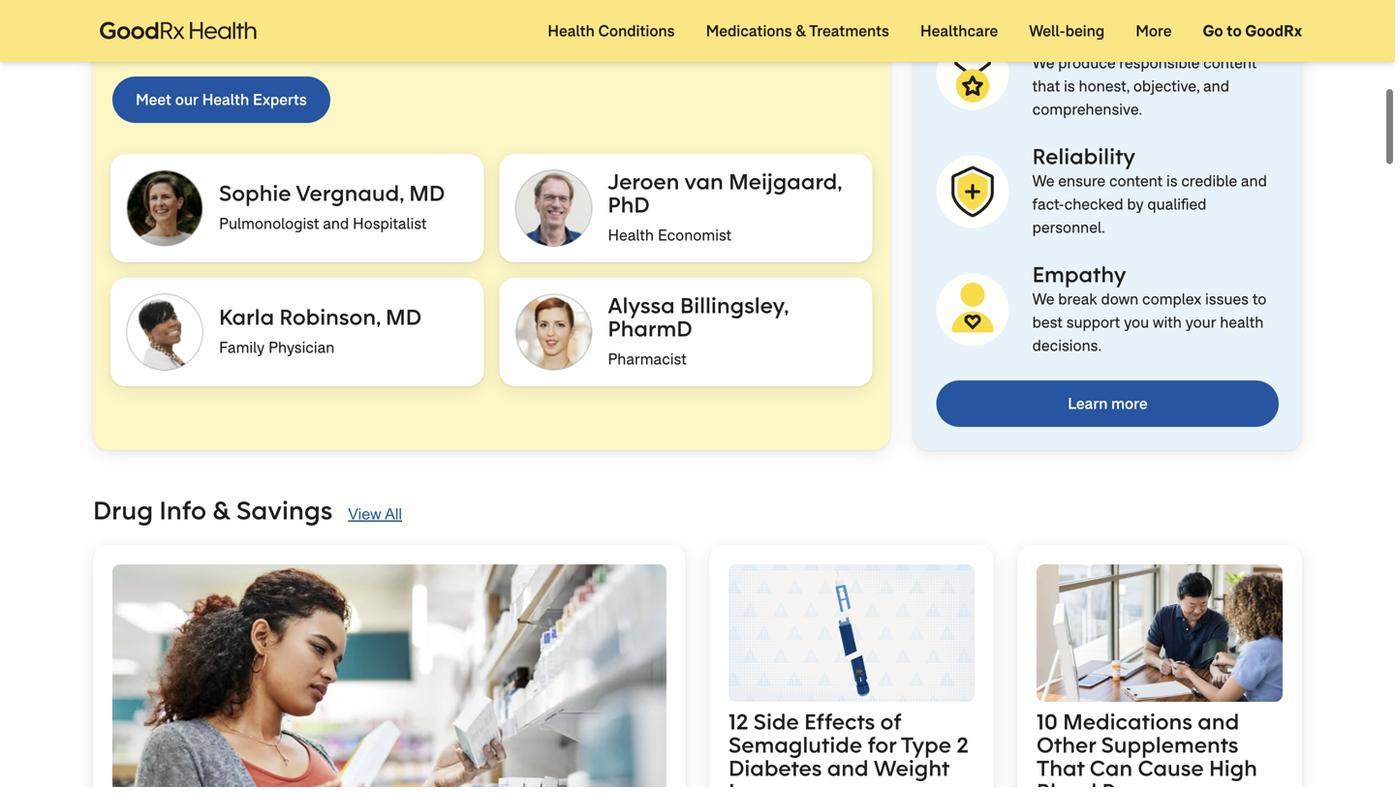Task type: describe. For each thing, give the bounding box(es) containing it.
we for empathy
[[1033, 289, 1055, 310]]

drug
[[93, 494, 153, 527]]

0 horizontal spatial most
[[180, 39, 215, 60]]

for
[[868, 731, 897, 759]]

decisions.
[[1033, 336, 1102, 356]]

medications inside 10 medications and other supplements that can cause high blood pressure
[[1063, 708, 1193, 736]]

blood
[[1037, 778, 1097, 788]]

0 horizontal spatial the
[[527, 39, 549, 60]]

reliability
[[1033, 142, 1136, 170]]

other
[[1037, 731, 1096, 759]]

pressure
[[1102, 778, 1191, 788]]

go
[[1203, 21, 1223, 41]]

responsible
[[1120, 53, 1200, 73]]

health conditions button
[[532, 0, 690, 62]]

fact-
[[1033, 194, 1065, 215]]

pharmacist
[[608, 349, 687, 370]]

md for sophie vergnaud, md
[[409, 179, 445, 207]]

content inside 'integrity we produce responsible content that is honest, objective, and comprehensive.'
[[1204, 53, 1257, 73]]

and inside 'integrity we produce responsible content that is honest, objective, and comprehensive.'
[[1203, 76, 1230, 96]]

learn more
[[1068, 394, 1148, 414]]

sophie
[[219, 179, 291, 207]]

pharmd
[[608, 314, 692, 342]]

more button
[[1120, 0, 1187, 62]]

healthcare
[[530, 16, 604, 36]]

and up information
[[459, 16, 485, 36]]

10 medications and other supplements that can cause high blood pressure link
[[1017, 545, 1302, 788]]

& inside medications & treatments popup button
[[796, 21, 806, 41]]

checked
[[1065, 194, 1124, 215]]

conditions
[[598, 21, 675, 41]]

12 side effects of semaglutide for type 2 diabetes and weight loss
[[729, 708, 969, 788]]

experts
[[253, 90, 307, 110]]

support
[[1067, 312, 1120, 333]]

personnel.
[[1033, 217, 1105, 238]]

strive
[[663, 16, 701, 36]]

on
[[506, 39, 523, 60]]

comprehensive.
[[1033, 99, 1142, 120]]

meet our health experts
[[136, 90, 307, 110]]

cause
[[1138, 755, 1204, 783]]

12 side effects of semaglutide for type 2 diabetes and weight loss link
[[709, 545, 994, 788]]

supplements
[[1101, 731, 1239, 759]]

create
[[722, 16, 766, 36]]

2 horizontal spatial most
[[796, 16, 831, 36]]

to inside empathy we break down complex issues to best support you with your health decisions.
[[1253, 289, 1267, 310]]

all
[[385, 506, 402, 523]]

issues
[[1205, 289, 1249, 310]]

physicians,
[[199, 16, 276, 36]]

qualified
[[1148, 194, 1207, 215]]

goodrx health image
[[89, 11, 267, 51]]

experts
[[607, 16, 659, 36]]

more
[[1136, 21, 1172, 41]]

reliability image image
[[937, 155, 1009, 228]]

view all link
[[348, 503, 402, 526]]

phd
[[608, 190, 650, 218]]

karla robinson, md family physician
[[219, 303, 422, 358]]

1 horizontal spatial most
[[289, 39, 324, 60]]

meet our health experts link
[[112, 76, 330, 123]]

down
[[1101, 289, 1139, 310]]

with
[[1153, 312, 1182, 333]]

jeroen
[[608, 167, 680, 195]]

empathy we break down complex issues to best support you with your health decisions.
[[1033, 260, 1267, 356]]

complex
[[1142, 289, 1202, 310]]

high
[[1209, 755, 1258, 783]]

we for reliability
[[1033, 171, 1055, 191]]

can
[[1090, 755, 1133, 783]]

other
[[489, 16, 526, 36]]

we for integrity
[[1033, 53, 1055, 73]]

integrity image image
[[937, 37, 1009, 110]]

is inside 'integrity we produce responsible content that is honest, objective, and comprehensive.'
[[1064, 76, 1075, 96]]

alyssa billingsley, pharmd pharmacist
[[608, 291, 794, 370]]

1 horizontal spatial to
[[1227, 21, 1242, 41]]

medications inside popup button
[[706, 21, 792, 41]]

by
[[1127, 194, 1144, 215]]

and inside sophie vergnaud, md pulmonologist and hospitalist
[[323, 214, 349, 234]]

health conditions
[[548, 21, 675, 41]]

meijgaard,
[[729, 167, 842, 195]]

empathy image image
[[937, 274, 1009, 346]]

integrity
[[1033, 24, 1121, 52]]

go to goodrx
[[1203, 21, 1302, 41]]

drug info & savings
[[93, 494, 333, 527]]

medications & treatments
[[706, 21, 889, 41]]

health inside empathy we break down complex issues to best support you with your health decisions.
[[1220, 312, 1264, 333]]

and right "clear,"
[[259, 39, 286, 60]]

go to goodrx link
[[1187, 0, 1318, 62]]

type
[[901, 731, 952, 759]]

hospitalist
[[353, 214, 427, 234]]

our
[[175, 90, 199, 110]]

and inside reliability we ensure content is credible and fact-checked by qualified personnel.
[[1241, 171, 1267, 191]]



Task type: vqa. For each thing, say whether or not it's contained in the screenshot.
objective,
yes



Task type: locate. For each thing, give the bounding box(es) containing it.
2 vertical spatial health
[[608, 225, 654, 246]]

is right that
[[1064, 76, 1075, 96]]

light blue background with overlayed warning sign pattern in darker blue. in the center is a  blue insulin pen that is cut up into three sections. image
[[729, 565, 975, 703]]

&
[[796, 21, 806, 41], [212, 494, 230, 527]]

info
[[159, 494, 206, 527]]

that
[[1033, 76, 1060, 96]]

weight
[[874, 755, 949, 783]]

2 we from the top
[[1033, 171, 1055, 191]]

1 we from the top
[[1033, 53, 1055, 73]]

a woman browses the shelves of a pharmacy. image
[[112, 565, 667, 788]]

1 vertical spatial the
[[527, 39, 549, 60]]

karla robinson profile image
[[126, 294, 203, 371]]

1 vertical spatial medications
[[1063, 708, 1193, 736]]

pharmacists,
[[279, 16, 368, 36]]

avatar photo 4 image
[[515, 294, 592, 371]]

view all
[[348, 506, 402, 523]]

we
[[1033, 53, 1055, 73], [1033, 171, 1055, 191], [1033, 289, 1055, 310]]

of up weight
[[880, 708, 902, 736]]

healthcare
[[920, 21, 998, 41]]

that
[[1037, 755, 1085, 783]]

being
[[1066, 21, 1105, 41]]

1 horizontal spatial content
[[1204, 53, 1257, 73]]

0 vertical spatial content
[[1204, 53, 1257, 73]]

of inside our team of physicians, pharmacists, economists, and other healthcare experts strive to create the most accurate, most clear, and most useful health information on the internet.
[[182, 16, 196, 36]]

10
[[1037, 708, 1058, 736]]

1 horizontal spatial of
[[880, 708, 902, 736]]

your
[[1186, 312, 1216, 333]]

0 horizontal spatial medications
[[706, 21, 792, 41]]

sophie vergnaud, md pulmonologist and hospitalist
[[219, 179, 445, 234]]

and right credible
[[1241, 171, 1267, 191]]

to right "strive"
[[704, 16, 718, 36]]

sophie vergnaud profile image
[[126, 170, 203, 247]]

& right info
[[212, 494, 230, 527]]

billingsley,
[[680, 291, 789, 319]]

& left "treatments"
[[796, 21, 806, 41]]

md right robinson,
[[386, 303, 422, 331]]

jeroen van meijgaard profile image
[[515, 170, 592, 247]]

1 vertical spatial we
[[1033, 171, 1055, 191]]

of
[[182, 16, 196, 36], [880, 708, 902, 736]]

family
[[219, 338, 265, 358]]

0 vertical spatial health
[[374, 39, 418, 60]]

of right team
[[182, 16, 196, 36]]

and inside 12 side effects of semaglutide for type 2 diabetes and weight loss
[[827, 755, 869, 783]]

health right on
[[548, 21, 595, 41]]

content down "go"
[[1204, 53, 1257, 73]]

0 horizontal spatial health
[[202, 90, 249, 110]]

1 vertical spatial &
[[212, 494, 230, 527]]

learn more link
[[937, 381, 1279, 427]]

we inside empathy we break down complex issues to best support you with your health decisions.
[[1033, 289, 1055, 310]]

content up by
[[1109, 171, 1163, 191]]

honest,
[[1079, 76, 1130, 96]]

1 vertical spatial content
[[1109, 171, 1163, 191]]

jeroen van meijgaard, phd health economist
[[608, 167, 847, 246]]

and inside 10 medications and other supplements that can cause high blood pressure
[[1198, 708, 1239, 736]]

is up qualified
[[1167, 171, 1178, 191]]

internet.
[[553, 39, 611, 60]]

content inside reliability we ensure content is credible and fact-checked by qualified personnel.
[[1109, 171, 1163, 191]]

to right "go"
[[1227, 21, 1242, 41]]

2 horizontal spatial to
[[1253, 289, 1267, 310]]

2 horizontal spatial health
[[608, 225, 654, 246]]

side
[[754, 708, 799, 736]]

0 vertical spatial of
[[182, 16, 196, 36]]

we inside reliability we ensure content is credible and fact-checked by qualified personnel.
[[1033, 171, 1055, 191]]

karla
[[219, 303, 274, 331]]

0 horizontal spatial health
[[374, 39, 418, 60]]

0 vertical spatial the
[[770, 16, 793, 36]]

1 vertical spatial of
[[880, 708, 902, 736]]

healthcare button
[[905, 0, 1014, 62]]

most right create
[[796, 16, 831, 36]]

treatments
[[809, 21, 889, 41]]

health inside popup button
[[548, 21, 595, 41]]

and up high
[[1198, 708, 1239, 736]]

we inside 'integrity we produce responsible content that is honest, objective, and comprehensive.'
[[1033, 53, 1055, 73]]

0 horizontal spatial content
[[1109, 171, 1163, 191]]

vergnaud,
[[296, 179, 404, 207]]

0 horizontal spatial of
[[182, 16, 196, 36]]

health down issues
[[1220, 312, 1264, 333]]

we up that
[[1033, 53, 1055, 73]]

0 vertical spatial &
[[796, 21, 806, 41]]

health right our
[[202, 90, 249, 110]]

medications up can
[[1063, 708, 1193, 736]]

meet
[[136, 90, 172, 110]]

robinson,
[[279, 303, 381, 331]]

12
[[729, 708, 748, 736]]

2
[[957, 731, 969, 759]]

0 vertical spatial md
[[409, 179, 445, 207]]

0 horizontal spatial is
[[1064, 76, 1075, 96]]

0 vertical spatial is
[[1064, 76, 1075, 96]]

0 horizontal spatial to
[[704, 16, 718, 36]]

1 horizontal spatial health
[[1220, 312, 1264, 333]]

economist
[[658, 225, 732, 246]]

md inside karla robinson, md family physician
[[386, 303, 422, 331]]

health inside our team of physicians, pharmacists, economists, and other healthcare experts strive to create the most accurate, most clear, and most useful health information on the internet.
[[374, 39, 418, 60]]

physician
[[268, 338, 335, 358]]

the right create
[[770, 16, 793, 36]]

1 vertical spatial md
[[386, 303, 422, 331]]

md up hospitalist
[[409, 179, 445, 207]]

credible
[[1182, 171, 1237, 191]]

savings
[[236, 494, 333, 527]]

1 vertical spatial health
[[1220, 312, 1264, 333]]

reliability we ensure content is credible and fact-checked by qualified personnel.
[[1033, 142, 1267, 238]]

and right the objective,
[[1203, 76, 1230, 96]]

health down economists,
[[374, 39, 418, 60]]

most down pharmacists,
[[289, 39, 324, 60]]

health
[[374, 39, 418, 60], [1220, 312, 1264, 333]]

0 vertical spatial medications
[[706, 21, 792, 41]]

0 vertical spatial health
[[548, 21, 595, 41]]

we up 'best'
[[1033, 289, 1055, 310]]

our
[[112, 16, 139, 36]]

dialog
[[0, 0, 1395, 788]]

well-being
[[1029, 21, 1105, 41]]

best
[[1033, 312, 1063, 333]]

produce
[[1058, 53, 1116, 73]]

semaglutide
[[729, 731, 862, 759]]

alyssa
[[608, 291, 675, 319]]

medications & treatments button
[[690, 0, 905, 62]]

well-being button
[[1014, 0, 1120, 62]]

1 horizontal spatial medications
[[1063, 708, 1193, 736]]

break
[[1058, 289, 1098, 310]]

and down effects
[[827, 755, 869, 783]]

the right on
[[527, 39, 549, 60]]

is
[[1064, 76, 1075, 96], [1167, 171, 1178, 191]]

is inside reliability we ensure content is credible and fact-checked by qualified personnel.
[[1167, 171, 1178, 191]]

1 horizontal spatial &
[[796, 21, 806, 41]]

1 horizontal spatial health
[[548, 21, 595, 41]]

to inside our team of physicians, pharmacists, economists, and other healthcare experts strive to create the most accurate, most clear, and most useful health information on the internet.
[[704, 16, 718, 36]]

most left "clear,"
[[180, 39, 215, 60]]

2 vertical spatial we
[[1033, 289, 1055, 310]]

pulmonologist
[[219, 214, 319, 234]]

medications right "strive"
[[706, 21, 792, 41]]

empathy
[[1033, 260, 1127, 288]]

of inside 12 side effects of semaglutide for type 2 diabetes and weight loss
[[880, 708, 902, 736]]

you
[[1124, 312, 1149, 333]]

md inside sophie vergnaud, md pulmonologist and hospitalist
[[409, 179, 445, 207]]

nurse taking older male patient's blood pressure at a medical office. image
[[1037, 565, 1283, 703]]

health inside jeroen van meijgaard, phd health economist
[[608, 225, 654, 246]]

health
[[548, 21, 595, 41], [202, 90, 249, 110], [608, 225, 654, 246]]

and down vergnaud,
[[323, 214, 349, 234]]

3 we from the top
[[1033, 289, 1055, 310]]

1 horizontal spatial the
[[770, 16, 793, 36]]

van
[[684, 167, 724, 195]]

health down phd
[[608, 225, 654, 246]]

more
[[1112, 394, 1148, 414]]

to right issues
[[1253, 289, 1267, 310]]

we up fact-
[[1033, 171, 1055, 191]]

ensure
[[1058, 171, 1106, 191]]

view
[[348, 506, 381, 523]]

loss
[[729, 778, 774, 788]]

1 vertical spatial health
[[202, 90, 249, 110]]

medications
[[706, 21, 792, 41], [1063, 708, 1193, 736]]

our team of physicians, pharmacists, economists, and other healthcare experts strive to create the most accurate, most clear, and most useful health information on the internet.
[[112, 16, 831, 60]]

0 vertical spatial we
[[1033, 53, 1055, 73]]

md for karla robinson, md
[[386, 303, 422, 331]]

1 vertical spatial is
[[1167, 171, 1178, 191]]

content
[[1204, 53, 1257, 73], [1109, 171, 1163, 191]]

learn
[[1068, 394, 1108, 414]]

1 horizontal spatial is
[[1167, 171, 1178, 191]]

accurate,
[[112, 39, 177, 60]]

objective,
[[1134, 76, 1200, 96]]

to
[[704, 16, 718, 36], [1227, 21, 1242, 41], [1253, 289, 1267, 310]]

0 horizontal spatial &
[[212, 494, 230, 527]]

team
[[143, 16, 178, 36]]

and
[[459, 16, 485, 36], [259, 39, 286, 60], [1203, 76, 1230, 96], [1241, 171, 1267, 191], [323, 214, 349, 234], [1198, 708, 1239, 736], [827, 755, 869, 783]]

the
[[770, 16, 793, 36], [527, 39, 549, 60]]

well-
[[1029, 21, 1066, 41]]



